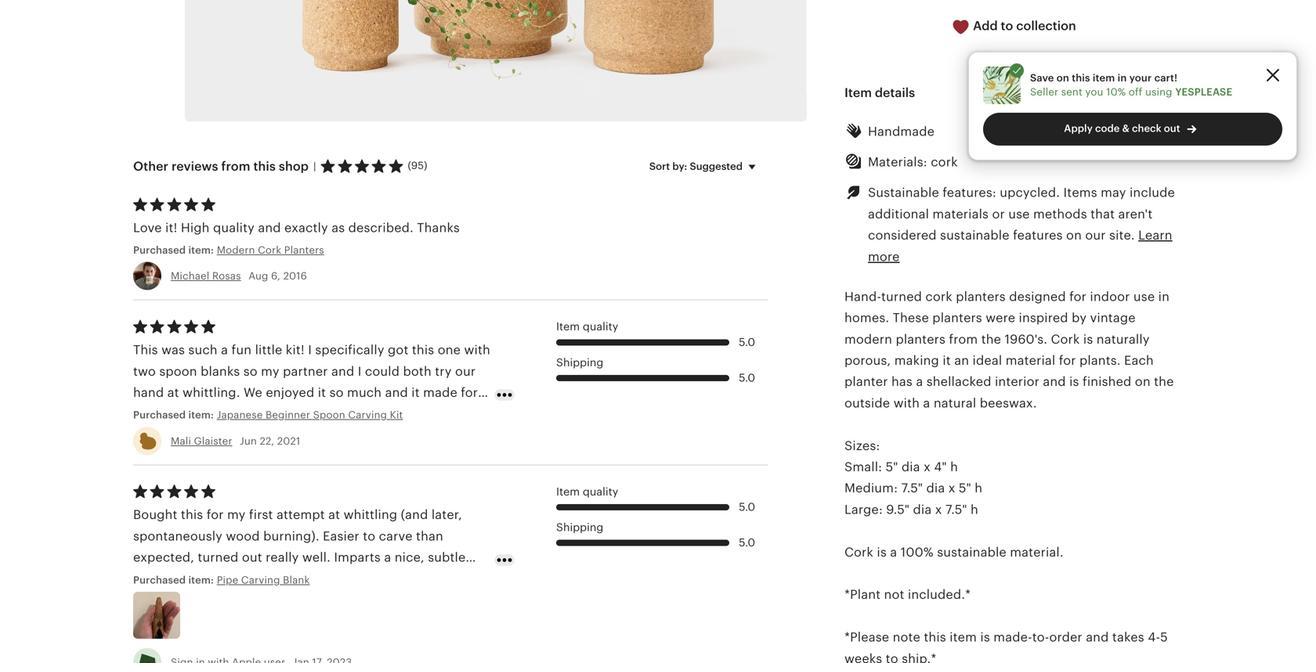 Task type: vqa. For each thing, say whether or not it's contained in the screenshot.
top at
yes



Task type: locate. For each thing, give the bounding box(es) containing it.
with inside hand-turned cork planters designed for indoor use in homes. these planters were inspired by vintage modern planters from the 1960's. cork is naturally porous, making it an ideal material for plants. each planter has a shellacked interior and is finished on the outside with a natural beeswax.
[[894, 397, 920, 411]]

use inside sustainable features: upcycled. items may include additional materials or use methods that aren't considered sustainable features on our site.
[[1009, 207, 1030, 221]]

large:
[[845, 503, 883, 517]]

code
[[1096, 123, 1120, 134]]

one
[[438, 343, 461, 357]]

is left made-
[[981, 631, 991, 645]]

0 horizontal spatial more
[[403, 407, 435, 421]]

has
[[892, 375, 913, 389]]

item for is
[[950, 631, 977, 645]]

1 vertical spatial on
[[1067, 229, 1082, 243]]

0 vertical spatial on
[[1057, 72, 1070, 84]]

the down really
[[270, 572, 289, 586]]

1 vertical spatial out
[[242, 551, 262, 565]]

the inside bought this for my first attempt at whittling (and later, spontaneously wood burning). easier to carve than expected, turned out really well. imparts a nice, subtle almost bbq flavour to the smoke.
[[270, 572, 289, 586]]

2 vertical spatial purchased
[[133, 575, 186, 586]]

0 horizontal spatial carving
[[241, 575, 280, 586]]

0 vertical spatial cork
[[258, 245, 282, 256]]

and left 'takes'
[[1086, 631, 1109, 645]]

1 vertical spatial in
[[1159, 290, 1170, 304]]

use right indoor
[[1134, 290, 1156, 304]]

1 horizontal spatial my
[[261, 365, 280, 379]]

turned up these
[[882, 290, 923, 304]]

purchased item: japanese beginner spoon carving kit
[[133, 410, 403, 421]]

my down little
[[261, 365, 280, 379]]

0 horizontal spatial at
[[167, 386, 179, 400]]

jun
[[240, 436, 257, 447]]

|
[[314, 161, 316, 172]]

0 vertical spatial use
[[1009, 207, 1030, 221]]

turned inside hand-turned cork planters designed for indoor use in homes. these planters were inspired by vintage modern planters from the 1960's. cork is naturally porous, making it an ideal material for plants. each planter has a shellacked interior and is finished on the outside with a natural beeswax.
[[882, 290, 923, 304]]

it!
[[165, 221, 177, 235]]

0 horizontal spatial from
[[221, 160, 250, 174]]

this inside *please note this item is made-to-order and takes 4-5 weeks to ship.*
[[924, 631, 947, 645]]

love
[[133, 221, 162, 235]]

to right add
[[1001, 19, 1014, 33]]

could
[[365, 365, 400, 379]]

0 vertical spatial item quality
[[556, 321, 619, 333]]

try
[[435, 365, 452, 379]]

0 horizontal spatial the
[[270, 572, 289, 586]]

4-
[[1148, 631, 1161, 645]]

sustainable
[[941, 229, 1010, 243], [938, 546, 1007, 560]]

1960's.
[[1005, 333, 1048, 347]]

use right or
[[1009, 207, 1030, 221]]

our inside sustainable features: upcycled. items may include additional materials or use methods that aren't considered sustainable features on our site.
[[1086, 229, 1106, 243]]

1 vertical spatial item
[[950, 631, 977, 645]]

cork up *plant
[[845, 546, 874, 560]]

michael rosas aug 6, 2016
[[171, 271, 307, 282]]

2 vertical spatial h
[[971, 503, 979, 517]]

to inside this was such a fun little kit! i specifically got this one with two spoon blanks so my partner and i could both try our hand at whittling. we enjoyed it so much and it made for a great afternoon activity! looking forward to more projects!
[[387, 407, 400, 421]]

item for this was such a fun little kit! i specifically got this one with two spoon blanks so my partner and i could both try our hand at whittling. we enjoyed it so much and it made for a great afternoon activity! looking forward to more projects!
[[556, 321, 580, 333]]

4 5.0 from the top
[[739, 537, 756, 550]]

out down wood
[[242, 551, 262, 565]]

little
[[255, 343, 282, 357]]

homes.
[[845, 311, 890, 325]]

well.
[[302, 551, 331, 565]]

it
[[943, 354, 951, 368], [318, 386, 326, 400], [412, 386, 420, 400]]

interior
[[995, 375, 1040, 389]]

1 vertical spatial shipping
[[556, 522, 604, 534]]

item for in
[[1093, 72, 1116, 84]]

on up sent
[[1057, 72, 1070, 84]]

x
[[924, 460, 931, 475], [949, 482, 956, 496], [936, 503, 943, 517]]

0 vertical spatial purchased
[[133, 245, 186, 256]]

and down material
[[1044, 375, 1066, 389]]

to right flavour
[[254, 572, 266, 586]]

in inside save on this item in your cart! seller sent you 10% off using yesplease
[[1118, 72, 1127, 84]]

carving down really
[[241, 575, 280, 586]]

a inside bought this for my first attempt at whittling (and later, spontaneously wood burning). easier to carve than expected, turned out really well. imparts a nice, subtle almost bbq flavour to the smoke.
[[384, 551, 391, 565]]

x right 9.5"
[[936, 503, 943, 517]]

details
[[875, 86, 916, 100]]

h
[[951, 460, 959, 475], [975, 482, 983, 496], [971, 503, 979, 517]]

0 horizontal spatial out
[[242, 551, 262, 565]]

to
[[1001, 19, 1014, 33], [387, 407, 400, 421], [363, 530, 376, 544], [254, 572, 266, 586], [886, 652, 899, 664]]

shipping for this was such a fun little kit! i specifically got this one with two spoon blanks so my partner and i could both try our hand at whittling. we enjoyed it so much and it made for a great afternoon activity! looking forward to more projects!
[[556, 357, 604, 369]]

at inside this was such a fun little kit! i specifically got this one with two spoon blanks so my partner and i could both try our hand at whittling. we enjoyed it so much and it made for a great afternoon activity! looking forward to more projects!
[[167, 386, 179, 400]]

1 vertical spatial carving
[[241, 575, 280, 586]]

0 vertical spatial our
[[1086, 229, 1106, 243]]

this up sent
[[1072, 72, 1091, 84]]

with down has at right
[[894, 397, 920, 411]]

2 vertical spatial quality
[[583, 486, 619, 498]]

2 vertical spatial on
[[1136, 375, 1151, 389]]

cork
[[931, 155, 958, 169], [926, 290, 953, 304]]

3 purchased from the top
[[133, 575, 186, 586]]

my
[[261, 365, 280, 379], [227, 508, 246, 523]]

2 item: from the top
[[188, 410, 214, 421]]

dia down the 4"
[[927, 482, 946, 496]]

is left finished
[[1070, 375, 1080, 389]]

and
[[258, 221, 281, 235], [332, 365, 355, 379], [1044, 375, 1066, 389], [385, 386, 408, 400], [1086, 631, 1109, 645]]

1 horizontal spatial 5"
[[959, 482, 972, 496]]

1 vertical spatial cork
[[1051, 333, 1080, 347]]

really
[[266, 551, 299, 565]]

0 vertical spatial x
[[924, 460, 931, 475]]

item: down high
[[188, 245, 214, 256]]

this up ship.*
[[924, 631, 947, 645]]

7.5" up cork is a 100% sustainable material.
[[946, 503, 968, 517]]

carving
[[348, 410, 387, 421], [241, 575, 280, 586]]

rosas
[[212, 271, 241, 282]]

2 vertical spatial the
[[270, 572, 289, 586]]

item up you
[[1093, 72, 1116, 84]]

item down included.*
[[950, 631, 977, 645]]

1 vertical spatial so
[[330, 386, 344, 400]]

*please note this item is made-to-order and takes 4-5 weeks to ship.*
[[845, 631, 1169, 664]]

takes
[[1113, 631, 1145, 645]]

a left nice,
[[384, 551, 391, 565]]

22,
[[260, 436, 275, 447]]

*plant not included.*
[[845, 588, 971, 602]]

two
[[133, 365, 156, 379]]

on down the each
[[1136, 375, 1151, 389]]

forward
[[337, 407, 384, 421]]

1 vertical spatial the
[[1155, 375, 1175, 389]]

item: for such
[[188, 410, 214, 421]]

cork up features:
[[931, 155, 958, 169]]

materials: cork
[[868, 155, 958, 169]]

indoor
[[1091, 290, 1131, 304]]

1 vertical spatial more
[[403, 407, 435, 421]]

2 vertical spatial x
[[936, 503, 943, 517]]

0 horizontal spatial so
[[244, 365, 258, 379]]

1 vertical spatial x
[[949, 482, 956, 496]]

more right the kit
[[403, 407, 435, 421]]

x up cork is a 100% sustainable material.
[[949, 482, 956, 496]]

with
[[464, 343, 491, 357], [894, 397, 920, 411]]

0 vertical spatial in
[[1118, 72, 1127, 84]]

save on this item in your cart! seller sent you 10% off using yesplease
[[1031, 72, 1233, 98]]

blank
[[283, 575, 310, 586]]

at down spoon
[[167, 386, 179, 400]]

cork up these
[[926, 290, 953, 304]]

to down note
[[886, 652, 899, 664]]

purchased down it!
[[133, 245, 186, 256]]

a left fun
[[221, 343, 228, 357]]

carving down much
[[348, 410, 387, 421]]

1 horizontal spatial item
[[1093, 72, 1116, 84]]

1 horizontal spatial our
[[1086, 229, 1106, 243]]

described.
[[348, 221, 414, 235]]

in up 10%
[[1118, 72, 1127, 84]]

2 shipping from the top
[[556, 522, 604, 534]]

0 horizontal spatial x
[[924, 460, 931, 475]]

0 vertical spatial at
[[167, 386, 179, 400]]

0 vertical spatial item
[[845, 86, 872, 100]]

purchased up projects!
[[133, 410, 186, 421]]

9.5"
[[887, 503, 910, 517]]

turned up purchased item: pipe carving blank
[[198, 551, 239, 565]]

for right the made
[[461, 386, 478, 400]]

considered
[[868, 229, 937, 243]]

the up ideal
[[982, 333, 1002, 347]]

modern
[[217, 245, 255, 256]]

0 vertical spatial shipping
[[556, 357, 604, 369]]

is left '100%'
[[877, 546, 887, 560]]

expected,
[[133, 551, 194, 565]]

for up spontaneously
[[207, 508, 224, 523]]

item inside dropdown button
[[845, 86, 872, 100]]

upcycled.
[[1000, 186, 1061, 200]]

0 horizontal spatial our
[[455, 365, 476, 379]]

item: left pipe at the left bottom of page
[[188, 575, 214, 586]]

cork down by
[[1051, 333, 1080, 347]]

i up much
[[358, 365, 362, 379]]

1 horizontal spatial from
[[949, 333, 978, 347]]

on inside sustainable features: upcycled. items may include additional materials or use methods that aren't considered sustainable features on our site.
[[1067, 229, 1082, 243]]

purchased
[[133, 245, 186, 256], [133, 410, 186, 421], [133, 575, 186, 586]]

1 vertical spatial 7.5"
[[946, 503, 968, 517]]

item quality for this was such a fun little kit! i specifically got this one with two spoon blanks so my partner and i could both try our hand at whittling. we enjoyed it so much and it made for a great afternoon activity! looking forward to more projects!
[[556, 321, 619, 333]]

sort by: suggested
[[650, 161, 743, 172]]

1 horizontal spatial turned
[[882, 290, 923, 304]]

5" right small:
[[886, 460, 899, 475]]

turned inside bought this for my first attempt at whittling (and later, spontaneously wood burning). easier to carve than expected, turned out really well. imparts a nice, subtle almost bbq flavour to the smoke.
[[198, 551, 239, 565]]

1 horizontal spatial at
[[329, 508, 340, 523]]

this
[[133, 343, 158, 357]]

it down both
[[412, 386, 420, 400]]

item:
[[188, 245, 214, 256], [188, 410, 214, 421], [188, 575, 214, 586]]

flavour
[[208, 572, 250, 586]]

and inside *please note this item is made-to-order and takes 4-5 weeks to ship.*
[[1086, 631, 1109, 645]]

2 vertical spatial item:
[[188, 575, 214, 586]]

this up both
[[412, 343, 434, 357]]

0 horizontal spatial 5"
[[886, 460, 899, 475]]

1 vertical spatial purchased
[[133, 410, 186, 421]]

2 horizontal spatial it
[[943, 354, 951, 368]]

the right finished
[[1155, 375, 1175, 389]]

shipping for bought this for my first attempt at whittling (and later, spontaneously wood burning). easier to carve than expected, turned out really well. imparts a nice, subtle almost bbq flavour to the smoke.
[[556, 522, 604, 534]]

additional
[[868, 207, 930, 221]]

on down methods
[[1067, 229, 1082, 243]]

planters up making
[[896, 333, 946, 347]]

1 vertical spatial at
[[329, 508, 340, 523]]

*please
[[845, 631, 890, 645]]

learn more
[[868, 229, 1173, 264]]

1 horizontal spatial more
[[868, 250, 900, 264]]

0 horizontal spatial with
[[464, 343, 491, 357]]

for left plants.
[[1059, 354, 1077, 368]]

kit
[[390, 410, 403, 421]]

planters
[[956, 290, 1006, 304], [933, 311, 983, 325], [896, 333, 946, 347]]

1 horizontal spatial x
[[936, 503, 943, 517]]

and up the kit
[[385, 386, 408, 400]]

my up wood
[[227, 508, 246, 523]]

1 vertical spatial turned
[[198, 551, 239, 565]]

item inside save on this item in your cart! seller sent you 10% off using yesplease
[[1093, 72, 1116, 84]]

0 horizontal spatial in
[[1118, 72, 1127, 84]]

out right check
[[1165, 123, 1181, 134]]

with right one at the bottom left of the page
[[464, 343, 491, 357]]

planters up the an
[[933, 311, 983, 325]]

planters up the were
[[956, 290, 1006, 304]]

this inside this was such a fun little kit! i specifically got this one with two spoon blanks so my partner and i could both try our hand at whittling. we enjoyed it so much and it made for a great afternoon activity! looking forward to more projects!
[[412, 343, 434, 357]]

1 vertical spatial our
[[455, 365, 476, 379]]

1 vertical spatial my
[[227, 508, 246, 523]]

5" up cork is a 100% sustainable material.
[[959, 482, 972, 496]]

0 vertical spatial with
[[464, 343, 491, 357]]

sustainable down materials
[[941, 229, 1010, 243]]

0 vertical spatial sustainable
[[941, 229, 1010, 243]]

1 purchased from the top
[[133, 245, 186, 256]]

in
[[1118, 72, 1127, 84], [1159, 290, 1170, 304]]

item inside *please note this item is made-to-order and takes 4-5 weeks to ship.*
[[950, 631, 977, 645]]

cart!
[[1155, 72, 1178, 84]]

a right has at right
[[916, 375, 924, 389]]

3 5.0 from the top
[[739, 502, 756, 514]]

item: down whittling.
[[188, 410, 214, 421]]

at up easier
[[329, 508, 340, 523]]

0 vertical spatial 7.5"
[[902, 482, 923, 496]]

1 shipping from the top
[[556, 357, 604, 369]]

a left natural
[[924, 397, 931, 411]]

than
[[416, 530, 444, 544]]

1 horizontal spatial i
[[358, 365, 362, 379]]

include
[[1130, 186, 1176, 200]]

out inside bought this for my first attempt at whittling (and later, spontaneously wood burning). easier to carve than expected, turned out really well. imparts a nice, subtle almost bbq flavour to the smoke.
[[242, 551, 262, 565]]

spontaneously
[[133, 530, 223, 544]]

items
[[1064, 186, 1098, 200]]

2 purchased from the top
[[133, 410, 186, 421]]

at inside bought this for my first attempt at whittling (and later, spontaneously wood burning). easier to carve than expected, turned out really well. imparts a nice, subtle almost bbq flavour to the smoke.
[[329, 508, 340, 523]]

from right reviews
[[221, 160, 250, 174]]

easier
[[323, 530, 360, 544]]

10%
[[1107, 86, 1126, 98]]

1 item quality from the top
[[556, 321, 619, 333]]

0 vertical spatial item
[[1093, 72, 1116, 84]]

sustainable up included.*
[[938, 546, 1007, 560]]

kit!
[[286, 343, 305, 357]]

0 horizontal spatial my
[[227, 508, 246, 523]]

2 vertical spatial dia
[[914, 503, 932, 517]]

more down considered
[[868, 250, 900, 264]]

it up the japanese beginner spoon carving kit link
[[318, 386, 326, 400]]

1 horizontal spatial in
[[1159, 290, 1170, 304]]

1 horizontal spatial cork
[[845, 546, 874, 560]]

0 vertical spatial item:
[[188, 245, 214, 256]]

cork inside hand-turned cork planters designed for indoor use in homes. these planters were inspired by vintage modern planters from the 1960's. cork is naturally porous, making it an ideal material for plants. each planter has a shellacked interior and is finished on the outside with a natural beeswax.
[[1051, 333, 1080, 347]]

our right try
[[455, 365, 476, 379]]

7.5" up 9.5"
[[902, 482, 923, 496]]

1 vertical spatial item
[[556, 321, 580, 333]]

sizes:
[[845, 439, 881, 453]]

for up by
[[1070, 290, 1087, 304]]

this inside save on this item in your cart! seller sent you 10% off using yesplease
[[1072, 72, 1091, 84]]

0 vertical spatial carving
[[348, 410, 387, 421]]

so up we
[[244, 365, 258, 379]]

features:
[[943, 186, 997, 200]]

0 vertical spatial more
[[868, 250, 900, 264]]

in right indoor
[[1159, 290, 1170, 304]]

0 vertical spatial my
[[261, 365, 280, 379]]

this up spontaneously
[[181, 508, 203, 523]]

to right 'forward'
[[387, 407, 400, 421]]

1 vertical spatial use
[[1134, 290, 1156, 304]]

learn
[[1139, 229, 1173, 243]]

mali
[[171, 436, 191, 447]]

2 horizontal spatial cork
[[1051, 333, 1080, 347]]

0 horizontal spatial 7.5"
[[902, 482, 923, 496]]

2 vertical spatial cork
[[845, 546, 874, 560]]

2 horizontal spatial the
[[1155, 375, 1175, 389]]

2 item quality from the top
[[556, 486, 619, 498]]

it left the an
[[943, 354, 951, 368]]

i right kit!
[[308, 343, 312, 357]]

to down whittling
[[363, 530, 376, 544]]

0 vertical spatial h
[[951, 460, 959, 475]]

1 vertical spatial dia
[[927, 482, 946, 496]]

cork up 6,
[[258, 245, 282, 256]]

almost
[[133, 572, 174, 586]]

shop
[[279, 160, 309, 174]]

from up the an
[[949, 333, 978, 347]]

0 horizontal spatial item
[[950, 631, 977, 645]]

5
[[1161, 631, 1169, 645]]

dia left the 4"
[[902, 460, 921, 475]]

dia right 9.5"
[[914, 503, 932, 517]]

methods
[[1034, 207, 1088, 221]]

3 item: from the top
[[188, 575, 214, 586]]

our down that
[[1086, 229, 1106, 243]]

so up spoon
[[330, 386, 344, 400]]

reviews
[[172, 160, 218, 174]]

2 vertical spatial item
[[556, 486, 580, 498]]

0 vertical spatial turned
[[882, 290, 923, 304]]

other reviews from this shop
[[133, 160, 309, 174]]

purchased down expected,
[[133, 575, 186, 586]]

0 horizontal spatial it
[[318, 386, 326, 400]]

x left the 4"
[[924, 460, 931, 475]]

(95)
[[408, 160, 428, 172]]

more inside this was such a fun little kit! i specifically got this one with two spoon blanks so my partner and i could both try our hand at whittling. we enjoyed it so much and it made for a great afternoon activity! looking forward to more projects!
[[403, 407, 435, 421]]

1 vertical spatial item quality
[[556, 486, 619, 498]]

in inside hand-turned cork planters designed for indoor use in homes. these planters were inspired by vintage modern planters from the 1960's. cork is naturally porous, making it an ideal material for plants. each planter has a shellacked interior and is finished on the outside with a natural beeswax.
[[1159, 290, 1170, 304]]

1 vertical spatial item:
[[188, 410, 214, 421]]

on
[[1057, 72, 1070, 84], [1067, 229, 1082, 243], [1136, 375, 1151, 389]]



Task type: describe. For each thing, give the bounding box(es) containing it.
made-
[[994, 631, 1033, 645]]

0 vertical spatial so
[[244, 365, 258, 379]]

both
[[403, 365, 432, 379]]

first
[[249, 508, 273, 523]]

purchased item: modern cork planters
[[133, 245, 324, 256]]

bbq
[[178, 572, 204, 586]]

sort by: suggested button
[[638, 150, 774, 183]]

purchased for bought
[[133, 575, 186, 586]]

add to collection button
[[845, 7, 1184, 46]]

my inside bought this for my first attempt at whittling (and later, spontaneously wood burning). easier to carve than expected, turned out really well. imparts a nice, subtle almost bbq flavour to the smoke.
[[227, 508, 246, 523]]

may
[[1101, 186, 1127, 200]]

materials:
[[868, 155, 928, 169]]

apply code & check out link
[[984, 113, 1283, 146]]

we
[[244, 386, 263, 400]]

sustainable inside sustainable features: upcycled. items may include additional materials or use methods that aren't considered sustainable features on our site.
[[941, 229, 1010, 243]]

1 vertical spatial sustainable
[[938, 546, 1007, 560]]

glaister
[[194, 436, 232, 447]]

nice,
[[395, 551, 425, 565]]

more inside learn more
[[868, 250, 900, 264]]

materials
[[933, 207, 989, 221]]

porous,
[[845, 354, 891, 368]]

sent
[[1062, 86, 1083, 98]]

partner
[[283, 365, 328, 379]]

attempt
[[277, 508, 325, 523]]

is inside *please note this item is made-to-order and takes 4-5 weeks to ship.*
[[981, 631, 991, 645]]

sort
[[650, 161, 670, 172]]

save
[[1031, 72, 1055, 84]]

projects!
[[133, 429, 187, 443]]

from inside hand-turned cork planters designed for indoor use in homes. these planters were inspired by vintage modern planters from the 1960's. cork is naturally porous, making it an ideal material for plants. each planter has a shellacked interior and is finished on the outside with a natural beeswax.
[[949, 333, 978, 347]]

this left shop at the top left of the page
[[254, 160, 276, 174]]

on inside hand-turned cork planters designed for indoor use in homes. these planters were inspired by vintage modern planters from the 1960's. cork is naturally porous, making it an ideal material for plants. each planter has a shellacked interior and is finished on the outside with a natural beeswax.
[[1136, 375, 1151, 389]]

1 horizontal spatial the
[[982, 333, 1002, 347]]

view details of this review photo by sign in with apple user image
[[133, 593, 180, 640]]

apply
[[1065, 123, 1093, 134]]

medium:
[[845, 482, 898, 496]]

material.
[[1010, 546, 1064, 560]]

0 vertical spatial planters
[[956, 290, 1006, 304]]

1 vertical spatial i
[[358, 365, 362, 379]]

it inside hand-turned cork planters designed for indoor use in homes. these planters were inspired by vintage modern planters from the 1960's. cork is naturally porous, making it an ideal material for plants. each planter has a shellacked interior and is finished on the outside with a natural beeswax.
[[943, 354, 951, 368]]

quality for bought this for my first attempt at whittling (and later, spontaneously wood burning). easier to carve than expected, turned out really well. imparts a nice, subtle almost bbq flavour to the smoke.
[[583, 486, 619, 498]]

afternoon
[[169, 407, 229, 421]]

activity!
[[232, 407, 281, 421]]

our inside this was such a fun little kit! i specifically got this one with two spoon blanks so my partner and i could both try our hand at whittling. we enjoyed it so much and it made for a great afternoon activity! looking forward to more projects!
[[455, 365, 476, 379]]

small:
[[845, 460, 883, 475]]

for inside bought this for my first attempt at whittling (and later, spontaneously wood burning). easier to carve than expected, turned out really well. imparts a nice, subtle almost bbq flavour to the smoke.
[[207, 508, 224, 523]]

item for bought this for my first attempt at whittling (and later, spontaneously wood burning). easier to carve than expected, turned out really well. imparts a nice, subtle almost bbq flavour to the smoke.
[[556, 486, 580, 498]]

and left exactly
[[258, 221, 281, 235]]

0 horizontal spatial cork
[[258, 245, 282, 256]]

apply code & check out
[[1065, 123, 1181, 134]]

sustainable
[[868, 186, 940, 200]]

1 horizontal spatial it
[[412, 386, 420, 400]]

burning).
[[263, 530, 320, 544]]

cork is a 100% sustainable material.
[[845, 546, 1064, 560]]

0 vertical spatial i
[[308, 343, 312, 357]]

japanese
[[217, 410, 263, 421]]

2 vertical spatial planters
[[896, 333, 946, 347]]

exactly
[[285, 221, 328, 235]]

each
[[1125, 354, 1154, 368]]

got
[[388, 343, 409, 357]]

2016
[[283, 271, 307, 282]]

6,
[[271, 271, 281, 282]]

great
[[133, 407, 165, 421]]

purchased for this
[[133, 410, 186, 421]]

(and
[[401, 508, 428, 523]]

pipe carving blank link
[[217, 574, 428, 588]]

item: for for
[[188, 575, 214, 586]]

hand-
[[845, 290, 882, 304]]

1 vertical spatial 5"
[[959, 482, 972, 496]]

site.
[[1110, 229, 1136, 243]]

and down specifically
[[332, 365, 355, 379]]

to inside *please note this item is made-to-order and takes 4-5 weeks to ship.*
[[886, 652, 899, 664]]

2 horizontal spatial x
[[949, 482, 956, 496]]

aug
[[249, 271, 268, 282]]

blanks
[[201, 365, 240, 379]]

suggested
[[690, 161, 743, 172]]

0 vertical spatial cork
[[931, 155, 958, 169]]

cork inside hand-turned cork planters designed for indoor use in homes. these planters were inspired by vintage modern planters from the 1960's. cork is naturally porous, making it an ideal material for plants. each planter has a shellacked interior and is finished on the outside with a natural beeswax.
[[926, 290, 953, 304]]

1 vertical spatial planters
[[933, 311, 983, 325]]

item quality for bought this for my first attempt at whittling (and later, spontaneously wood burning). easier to carve than expected, turned out really well. imparts a nice, subtle almost bbq flavour to the smoke.
[[556, 486, 619, 498]]

an
[[955, 354, 970, 368]]

whittling
[[344, 508, 398, 523]]

handmade
[[868, 124, 935, 139]]

purchased item: pipe carving blank
[[133, 575, 310, 586]]

weeks
[[845, 652, 883, 664]]

a right the made
[[482, 386, 489, 400]]

ideal
[[973, 354, 1003, 368]]

plants.
[[1080, 354, 1121, 368]]

0 vertical spatial quality
[[213, 221, 255, 235]]

2 5.0 from the top
[[739, 372, 756, 385]]

1 5.0 from the top
[[739, 337, 756, 349]]

and inside hand-turned cork planters designed for indoor use in homes. these planters were inspired by vintage modern planters from the 1960's. cork is naturally porous, making it an ideal material for plants. each planter has a shellacked interior and is finished on the outside with a natural beeswax.
[[1044, 375, 1066, 389]]

add
[[974, 19, 998, 33]]

2021
[[277, 436, 300, 447]]

0 vertical spatial dia
[[902, 460, 921, 475]]

features
[[1014, 229, 1063, 243]]

spoon
[[313, 410, 345, 421]]

&
[[1123, 123, 1130, 134]]

by:
[[673, 161, 688, 172]]

this inside bought this for my first attempt at whittling (and later, spontaneously wood burning). easier to carve than expected, turned out really well. imparts a nice, subtle almost bbq flavour to the smoke.
[[181, 508, 203, 523]]

vintage
[[1091, 311, 1136, 325]]

using
[[1146, 86, 1173, 98]]

your
[[1130, 72, 1152, 84]]

4"
[[934, 460, 947, 475]]

later,
[[432, 508, 462, 523]]

that
[[1091, 207, 1115, 221]]

making
[[895, 354, 940, 368]]

hand-turned cork planters designed for indoor use in homes. these planters were inspired by vintage modern planters from the 1960's. cork is naturally porous, making it an ideal material for plants. each planter has a shellacked interior and is finished on the outside with a natural beeswax.
[[845, 290, 1175, 411]]

on inside save on this item in your cart! seller sent you 10% off using yesplease
[[1057, 72, 1070, 84]]

1 item: from the top
[[188, 245, 214, 256]]

quality for this was such a fun little kit! i specifically got this one with two spoon blanks so my partner and i could both try our hand at whittling. we enjoyed it so much and it made for a great afternoon activity! looking forward to more projects!
[[583, 321, 619, 333]]

for inside this was such a fun little kit! i specifically got this one with two spoon blanks so my partner and i could both try our hand at whittling. we enjoyed it so much and it made for a great afternoon activity! looking forward to more projects!
[[461, 386, 478, 400]]

0 vertical spatial out
[[1165, 123, 1181, 134]]

included.*
[[908, 588, 971, 602]]

was
[[162, 343, 185, 357]]

is down by
[[1084, 333, 1094, 347]]

use inside hand-turned cork planters designed for indoor use in homes. these planters were inspired by vintage modern planters from the 1960's. cork is naturally porous, making it an ideal material for plants. each planter has a shellacked interior and is finished on the outside with a natural beeswax.
[[1134, 290, 1156, 304]]

mali glaister link
[[171, 436, 232, 447]]

imparts
[[334, 551, 381, 565]]

1 vertical spatial h
[[975, 482, 983, 496]]

much
[[347, 386, 382, 400]]

0 vertical spatial from
[[221, 160, 250, 174]]

love it! high quality and exactly as described. thanks
[[133, 221, 460, 235]]

to inside button
[[1001, 19, 1014, 33]]

a left '100%'
[[891, 546, 898, 560]]

with inside this was such a fun little kit! i specifically got this one with two spoon blanks so my partner and i could both try our hand at whittling. we enjoyed it so much and it made for a great afternoon activity! looking forward to more projects!
[[464, 343, 491, 357]]

or
[[993, 207, 1005, 221]]

1 horizontal spatial so
[[330, 386, 344, 400]]

100%
[[901, 546, 934, 560]]

beginner
[[266, 410, 310, 421]]

item details button
[[831, 74, 1198, 112]]

my inside this was such a fun little kit! i specifically got this one with two spoon blanks so my partner and i could both try our hand at whittling. we enjoyed it so much and it made for a great afternoon activity! looking forward to more projects!
[[261, 365, 280, 379]]

0 vertical spatial 5"
[[886, 460, 899, 475]]

1 horizontal spatial carving
[[348, 410, 387, 421]]

note
[[893, 631, 921, 645]]

planter
[[845, 375, 888, 389]]

made
[[423, 386, 458, 400]]

material
[[1006, 354, 1056, 368]]



